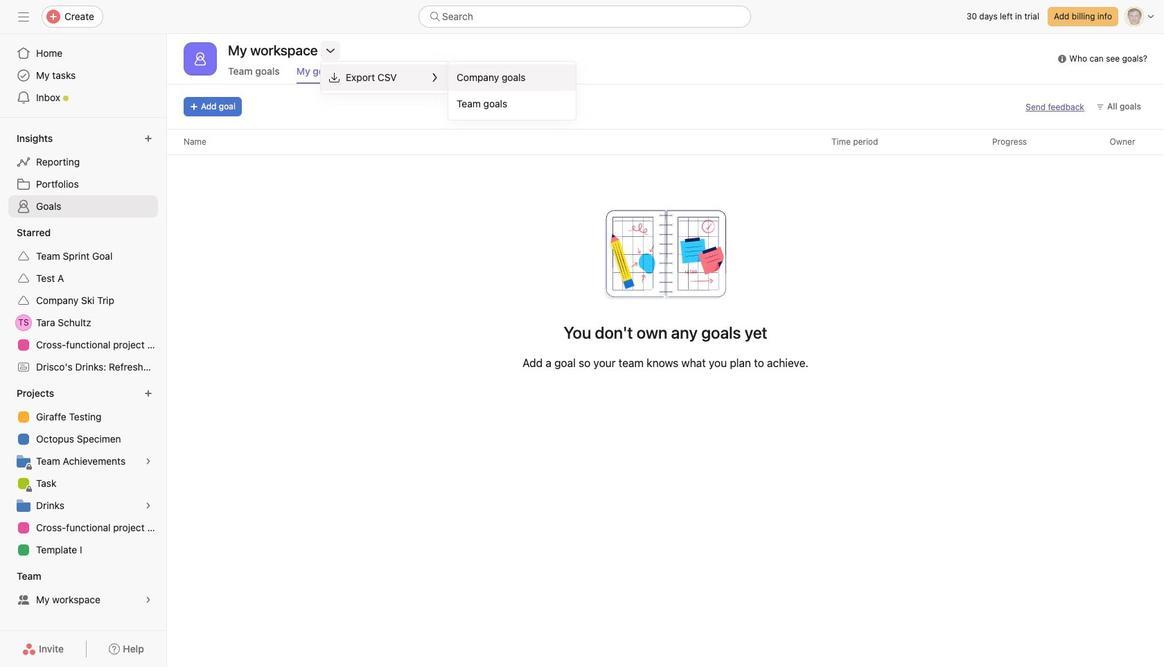 Task type: describe. For each thing, give the bounding box(es) containing it.
see details, team achievements image
[[144, 457, 152, 466]]

starred element
[[0, 220, 166, 381]]

teams element
[[0, 564, 166, 614]]

2 menu item from the left
[[448, 64, 576, 91]]

see details, drinks image
[[144, 502, 152, 510]]

global element
[[0, 34, 166, 117]]



Task type: locate. For each thing, give the bounding box(es) containing it.
show options image
[[325, 45, 336, 56]]

see details, my workspace image
[[144, 596, 152, 604]]

hide sidebar image
[[18, 11, 29, 22]]

menu item
[[321, 64, 448, 91], [448, 64, 576, 91]]

projects element
[[0, 381, 166, 564]]

1 menu item from the left
[[321, 64, 448, 91]]

new project or portfolio image
[[144, 389, 152, 398]]

insights element
[[0, 126, 166, 220]]

list box
[[419, 6, 751, 28]]

new insights image
[[144, 134, 152, 143]]



Task type: vqa. For each thing, say whether or not it's contained in the screenshot.
second menu item from the right
yes



